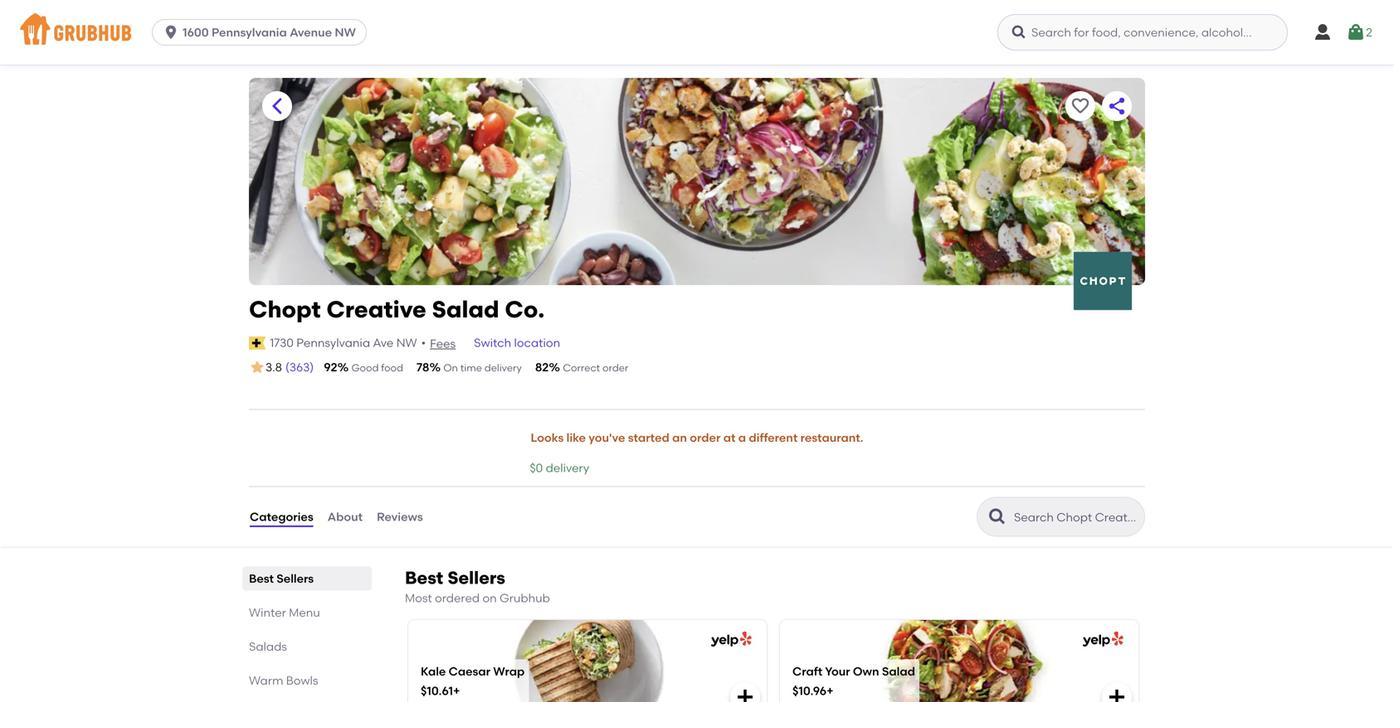 Task type: vqa. For each thing, say whether or not it's contained in the screenshot.
Western
no



Task type: describe. For each thing, give the bounding box(es) containing it.
share icon image
[[1107, 96, 1127, 116]]

best for best sellers
[[249, 572, 274, 586]]

search icon image
[[988, 508, 1007, 527]]

kale
[[421, 665, 446, 679]]

yelp image for craft your own salad
[[1080, 632, 1124, 648]]

chopt creative salad co.
[[249, 296, 545, 324]]

(363)
[[285, 361, 314, 375]]

kale caesar wrap $10.61 +
[[421, 665, 525, 699]]

main navigation navigation
[[0, 0, 1394, 65]]

$0 delivery
[[530, 461, 589, 475]]

fees
[[430, 337, 456, 351]]

on
[[483, 592, 497, 606]]

svg image inside 2 button
[[1346, 22, 1366, 42]]

+ inside the "kale caesar wrap $10.61 +"
[[453, 685, 460, 699]]

winter
[[249, 606, 286, 620]]

wrap
[[493, 665, 525, 679]]

at
[[723, 431, 736, 445]]

categories
[[250, 510, 313, 524]]

save this restaurant button
[[1066, 91, 1095, 121]]

1730 pennsylvania ave nw
[[270, 336, 417, 350]]

Search for food, convenience, alcohol... search field
[[997, 14, 1288, 51]]

warm
[[249, 674, 283, 688]]

started
[[628, 431, 669, 445]]

best sellers most ordered on grubhub
[[405, 568, 550, 606]]

$0
[[530, 461, 543, 475]]

a
[[738, 431, 746, 445]]

winter menu
[[249, 606, 320, 620]]

nw for 1600 pennsylvania avenue nw
[[335, 25, 356, 39]]

best for best sellers most ordered on grubhub
[[405, 568, 443, 589]]

+ inside the craft your own salad $10.96 +
[[827, 685, 834, 699]]

switch location
[[474, 336, 560, 350]]

switch
[[474, 336, 511, 350]]

•
[[421, 336, 426, 350]]

craft your own salad $10.96 +
[[793, 665, 915, 699]]

chopt
[[249, 296, 321, 324]]

1730 pennsylvania ave nw button
[[269, 334, 418, 353]]

3.8
[[266, 361, 282, 375]]

on
[[443, 362, 458, 374]]

1600
[[183, 25, 209, 39]]

an
[[672, 431, 687, 445]]

you've
[[589, 431, 625, 445]]

most
[[405, 592, 432, 606]]

menu
[[289, 606, 320, 620]]

about
[[328, 510, 363, 524]]

$10.61
[[421, 685, 453, 699]]

reviews button
[[376, 488, 424, 547]]

looks like you've started an order at a different restaurant.
[[531, 431, 863, 445]]

pennsylvania for ave
[[296, 336, 370, 350]]

chopt creative salad co. logo image
[[1074, 252, 1132, 310]]

craft
[[793, 665, 823, 679]]

food
[[381, 362, 403, 374]]

good
[[352, 362, 379, 374]]

2
[[1366, 25, 1373, 39]]

0 vertical spatial salad
[[432, 296, 499, 324]]

yelp image for kale caesar wrap
[[708, 632, 752, 648]]

1600 pennsylvania avenue nw
[[183, 25, 356, 39]]

1600 pennsylvania avenue nw button
[[152, 19, 373, 46]]



Task type: locate. For each thing, give the bounding box(es) containing it.
svg image
[[1313, 22, 1333, 42], [1346, 22, 1366, 42], [735, 688, 755, 703], [1107, 688, 1127, 703]]

1 vertical spatial order
[[690, 431, 721, 445]]

caesar
[[449, 665, 490, 679]]

0 horizontal spatial salad
[[432, 296, 499, 324]]

82
[[535, 361, 549, 375]]

1 horizontal spatial salad
[[882, 665, 915, 679]]

92
[[324, 361, 337, 375]]

time
[[460, 362, 482, 374]]

+ down your
[[827, 685, 834, 699]]

salad inside the craft your own salad $10.96 +
[[882, 665, 915, 679]]

best
[[405, 568, 443, 589], [249, 572, 274, 586]]

1 vertical spatial salad
[[882, 665, 915, 679]]

sellers for best sellers
[[277, 572, 314, 586]]

• fees
[[421, 336, 456, 351]]

nw inside 1730 pennsylvania ave nw button
[[396, 336, 417, 350]]

1 horizontal spatial +
[[827, 685, 834, 699]]

order left at
[[690, 431, 721, 445]]

1 vertical spatial pennsylvania
[[296, 336, 370, 350]]

nw
[[335, 25, 356, 39], [396, 336, 417, 350]]

order right correct
[[602, 362, 629, 374]]

looks like you've started an order at a different restaurant. button
[[530, 420, 864, 457]]

1 svg image from the left
[[163, 24, 179, 41]]

best sellers
[[249, 572, 314, 586]]

correct
[[563, 362, 600, 374]]

0 horizontal spatial sellers
[[277, 572, 314, 586]]

svg image
[[163, 24, 179, 41], [1011, 24, 1027, 41]]

switch location button
[[473, 334, 561, 353]]

1 horizontal spatial order
[[690, 431, 721, 445]]

salad right own
[[882, 665, 915, 679]]

+
[[453, 685, 460, 699], [827, 685, 834, 699]]

good food
[[352, 362, 403, 374]]

pennsylvania up the 92
[[296, 336, 370, 350]]

sellers up on
[[448, 568, 505, 589]]

0 vertical spatial delivery
[[484, 362, 522, 374]]

0 horizontal spatial order
[[602, 362, 629, 374]]

save this restaurant image
[[1071, 96, 1090, 116]]

caret left icon image
[[267, 96, 287, 116]]

1 vertical spatial nw
[[396, 336, 417, 350]]

salads
[[249, 640, 287, 654]]

like
[[567, 431, 586, 445]]

2 svg image from the left
[[1011, 24, 1027, 41]]

yelp image
[[708, 632, 752, 648], [1080, 632, 1124, 648]]

location
[[514, 336, 560, 350]]

2 button
[[1346, 17, 1373, 47]]

warm bowls
[[249, 674, 318, 688]]

2 yelp image from the left
[[1080, 632, 1124, 648]]

nw inside 1600 pennsylvania avenue nw button
[[335, 25, 356, 39]]

best inside best sellers most ordered on grubhub
[[405, 568, 443, 589]]

pennsylvania right 1600
[[212, 25, 287, 39]]

order inside button
[[690, 431, 721, 445]]

sellers for best sellers most ordered on grubhub
[[448, 568, 505, 589]]

0 horizontal spatial pennsylvania
[[212, 25, 287, 39]]

star icon image
[[249, 359, 266, 376]]

0 vertical spatial pennsylvania
[[212, 25, 287, 39]]

best up most
[[405, 568, 443, 589]]

0 horizontal spatial +
[[453, 685, 460, 699]]

co.
[[505, 296, 545, 324]]

reviews
[[377, 510, 423, 524]]

1 horizontal spatial nw
[[396, 336, 417, 350]]

1 horizontal spatial yelp image
[[1080, 632, 1124, 648]]

delivery
[[484, 362, 522, 374], [546, 461, 589, 475]]

subscription pass image
[[249, 337, 266, 350]]

nw for 1730 pennsylvania ave nw
[[396, 336, 417, 350]]

1 + from the left
[[453, 685, 460, 699]]

avenue
[[290, 25, 332, 39]]

categories button
[[249, 488, 314, 547]]

correct order
[[563, 362, 629, 374]]

nw right the avenue in the left of the page
[[335, 25, 356, 39]]

$10.96
[[793, 685, 827, 699]]

1 vertical spatial delivery
[[546, 461, 589, 475]]

1 horizontal spatial pennsylvania
[[296, 336, 370, 350]]

pennsylvania for avenue
[[212, 25, 287, 39]]

sellers inside best sellers most ordered on grubhub
[[448, 568, 505, 589]]

your
[[825, 665, 850, 679]]

svg image inside 1600 pennsylvania avenue nw button
[[163, 24, 179, 41]]

+ down caesar
[[453, 685, 460, 699]]

0 horizontal spatial delivery
[[484, 362, 522, 374]]

1 yelp image from the left
[[708, 632, 752, 648]]

fees button
[[429, 335, 457, 354]]

Search Chopt Creative Salad Co. search field
[[1012, 510, 1139, 526]]

salad up fees
[[432, 296, 499, 324]]

creative
[[326, 296, 426, 324]]

pennsylvania inside main navigation navigation
[[212, 25, 287, 39]]

restaurant.
[[800, 431, 863, 445]]

1730
[[270, 336, 294, 350]]

0 horizontal spatial svg image
[[163, 24, 179, 41]]

grubhub
[[500, 592, 550, 606]]

about button
[[327, 488, 364, 547]]

78
[[417, 361, 429, 375]]

bowls
[[286, 674, 318, 688]]

0 horizontal spatial best
[[249, 572, 274, 586]]

1 horizontal spatial svg image
[[1011, 24, 1027, 41]]

ave
[[373, 336, 394, 350]]

salad
[[432, 296, 499, 324], [882, 665, 915, 679]]

ordered
[[435, 592, 480, 606]]

nw left • on the top left
[[396, 336, 417, 350]]

0 vertical spatial order
[[602, 362, 629, 374]]

different
[[749, 431, 798, 445]]

1 horizontal spatial sellers
[[448, 568, 505, 589]]

2 + from the left
[[827, 685, 834, 699]]

best up winter
[[249, 572, 274, 586]]

delivery down switch
[[484, 362, 522, 374]]

own
[[853, 665, 879, 679]]

order
[[602, 362, 629, 374], [690, 431, 721, 445]]

on time delivery
[[443, 362, 522, 374]]

sellers up menu at left bottom
[[277, 572, 314, 586]]

1 horizontal spatial delivery
[[546, 461, 589, 475]]

sellers
[[448, 568, 505, 589], [277, 572, 314, 586]]

0 horizontal spatial yelp image
[[708, 632, 752, 648]]

0 vertical spatial nw
[[335, 25, 356, 39]]

delivery right $0
[[546, 461, 589, 475]]

1 horizontal spatial best
[[405, 568, 443, 589]]

looks
[[531, 431, 564, 445]]

pennsylvania
[[212, 25, 287, 39], [296, 336, 370, 350]]

0 horizontal spatial nw
[[335, 25, 356, 39]]



